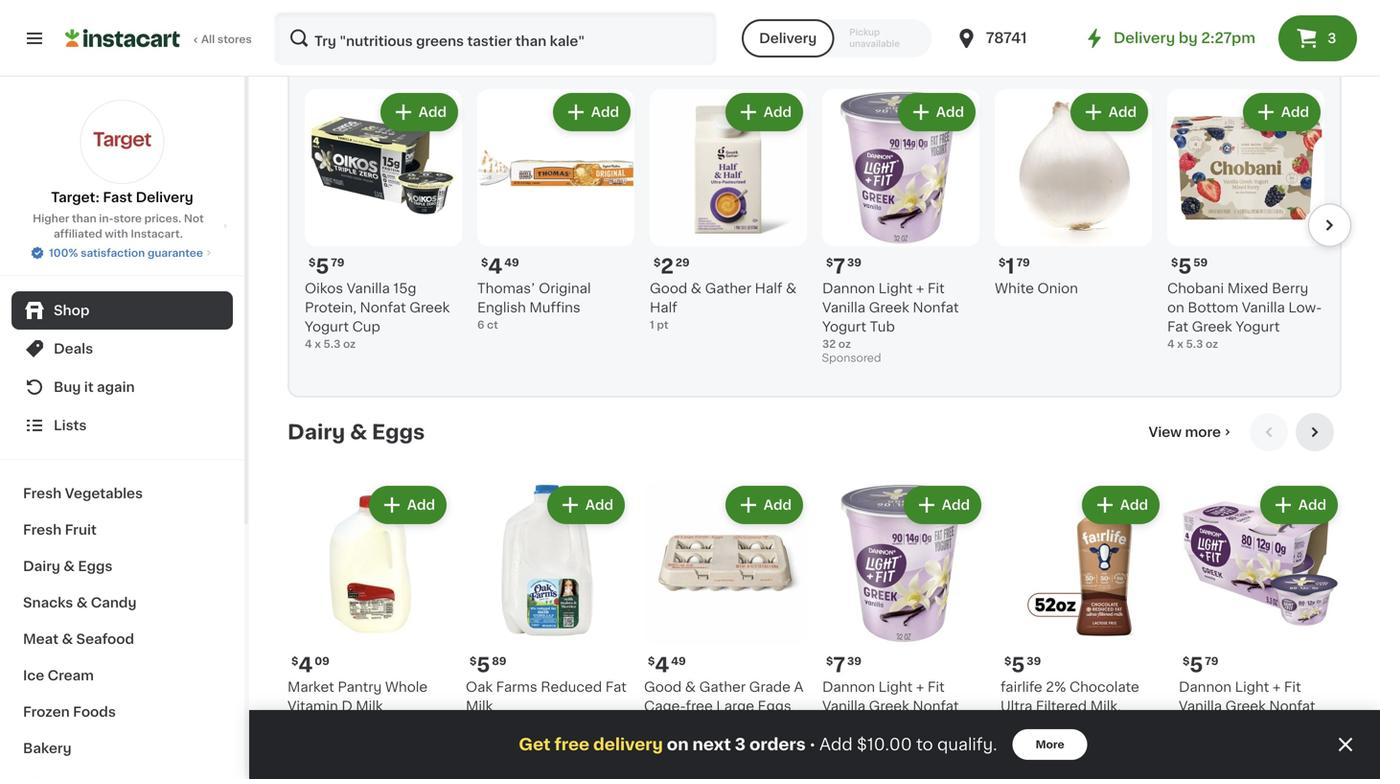Task type: locate. For each thing, give the bounding box(es) containing it.
2 horizontal spatial delivery
[[1114, 31, 1176, 45]]

gather inside good & gather half & half 1 pt
[[705, 282, 752, 295]]

2 vertical spatial sponsored badge image
[[823, 752, 881, 763]]

0 vertical spatial $ 4 49
[[481, 257, 519, 277]]

2 milk from the left
[[466, 700, 493, 713]]

chocolate
[[1070, 681, 1140, 694]]

tub for 1
[[870, 320, 895, 334]]

light inside dannon light + fit vanilla greek nonfat yogurt cups
[[1236, 681, 1270, 694]]

good inside good & gather grade a cage-free large eggs
[[644, 681, 682, 694]]

in-
[[99, 213, 114, 224]]

gather inside good & gather grade a cage-free large eggs
[[700, 681, 746, 694]]

1 vertical spatial fat
[[606, 681, 627, 694]]

0 vertical spatial sponsored badge image
[[823, 353, 881, 364]]

good for half
[[650, 282, 688, 295]]

32 for 2
[[823, 339, 836, 350]]

1 horizontal spatial free
[[686, 700, 713, 713]]

4 down the protein,
[[305, 339, 312, 350]]

1 7 from the top
[[834, 257, 846, 277]]

x inside oikos vanilla 15g protein, nonfat greek yogurt cup 4 x 5.3 oz
[[315, 339, 321, 350]]

1 vertical spatial tub
[[870, 719, 895, 733]]

5.3 down bottom
[[1187, 339, 1204, 350]]

yogurt inside oikos vanilla 15g protein, nonfat greek yogurt cup 4 x 5.3 oz
[[305, 320, 349, 334]]

2
[[661, 257, 674, 277]]

0 vertical spatial 3
[[1328, 32, 1337, 45]]

5 left 89 in the bottom left of the page
[[477, 655, 490, 676]]

light for 5
[[879, 681, 913, 694]]

0 vertical spatial good
[[650, 282, 688, 295]]

0 horizontal spatial fat
[[606, 681, 627, 694]]

fit for 1
[[928, 282, 945, 295]]

ice
[[23, 669, 44, 683]]

fit for 5
[[928, 681, 945, 694]]

+ inside section
[[917, 282, 925, 295]]

on for 5
[[1168, 301, 1185, 315]]

good inside good & gather half & half 1 pt
[[650, 282, 688, 295]]

49 for thomas' original english muffins
[[505, 257, 519, 268]]

1 horizontal spatial half
[[755, 282, 783, 295]]

100% satisfaction guarantee
[[49, 248, 203, 258]]

4 down chobani
[[1168, 339, 1175, 350]]

good
[[650, 282, 688, 295], [644, 681, 682, 694]]

0 vertical spatial on
[[1168, 301, 1185, 315]]

section
[[278, 26, 1352, 398]]

1 vertical spatial 3
[[735, 737, 746, 753]]

78741 button
[[956, 12, 1071, 65]]

fat right the reduced
[[606, 681, 627, 694]]

market
[[288, 681, 334, 694]]

49 up cage-
[[671, 656, 686, 667]]

affiliated
[[54, 229, 102, 239]]

79 inside $ 1 79
[[1017, 257, 1031, 268]]

0 horizontal spatial 1
[[650, 320, 655, 330]]

5 left 59
[[1179, 257, 1192, 277]]

1 vertical spatial $ 5 79
[[1183, 655, 1219, 676]]

1 horizontal spatial $ 4 49
[[648, 655, 686, 676]]

4 left 09
[[299, 655, 313, 676]]

1 inside good & gather half & half 1 pt
[[650, 320, 655, 330]]

1 horizontal spatial 49
[[671, 656, 686, 667]]

x down chobani
[[1178, 339, 1184, 350]]

5
[[316, 257, 329, 277], [1179, 257, 1192, 277], [477, 655, 490, 676], [1012, 655, 1025, 676], [1190, 655, 1204, 676]]

49 for good & gather grade a cage-free large eggs
[[671, 656, 686, 667]]

0 horizontal spatial eggs
[[78, 560, 113, 573]]

0 vertical spatial half
[[755, 282, 783, 295]]

4 up cage-
[[655, 655, 670, 676]]

all stores
[[201, 34, 252, 45]]

0 vertical spatial 32
[[823, 339, 836, 350]]

+ for 1
[[917, 282, 925, 295]]

2 tub from the top
[[870, 719, 895, 733]]

fresh for fresh vegetables
[[23, 487, 62, 501]]

39
[[848, 257, 862, 268], [848, 656, 862, 667], [1027, 656, 1042, 667]]

0 vertical spatial 1
[[1006, 257, 1015, 277]]

0 vertical spatial gather
[[705, 282, 752, 295]]

1 horizontal spatial 79
[[1017, 257, 1031, 268]]

79 up dannon light + fit vanilla greek nonfat yogurt cups
[[1206, 656, 1219, 667]]

instacart logo image
[[65, 27, 180, 50]]

x down the protein,
[[315, 339, 321, 350]]

0 horizontal spatial $ 5 79
[[309, 257, 345, 277]]

good for cage-
[[644, 681, 682, 694]]

1 horizontal spatial fat
[[1168, 320, 1189, 334]]

fat down bottom
[[1168, 320, 1189, 334]]

on inside chobani mixed berry on bottom vanilla low- fat greek yogurt 4 x 5.3 oz
[[1168, 301, 1185, 315]]

it
[[84, 381, 94, 394]]

d
[[342, 700, 353, 713]]

1 tub from the top
[[870, 320, 895, 334]]

0 vertical spatial item carousel region
[[278, 82, 1352, 388]]

target: fast delivery
[[51, 191, 193, 204]]

1 up white on the right
[[1006, 257, 1015, 277]]

1
[[1006, 257, 1015, 277], [650, 320, 655, 330]]

39 for 5
[[848, 656, 862, 667]]

5 up the oikos
[[316, 257, 329, 277]]

1 vertical spatial free
[[555, 737, 590, 753]]

89
[[492, 656, 507, 667]]

1 vertical spatial item carousel region
[[288, 413, 1342, 780]]

delivery
[[1114, 31, 1176, 45], [760, 32, 817, 45], [136, 191, 193, 204]]

100%
[[49, 248, 78, 258]]

2 $ 7 39 from the top
[[827, 655, 862, 676]]

service type group
[[742, 19, 933, 58]]

5 for oak farms reduced fat milk
[[477, 655, 490, 676]]

oak
[[466, 681, 493, 694]]

1 vertical spatial good
[[644, 681, 682, 694]]

target: fast delivery logo image
[[80, 100, 164, 184]]

0 horizontal spatial 3
[[735, 737, 746, 753]]

dannon light + fit vanilla greek nonfat yogurt tub 32 oz inside section
[[823, 282, 959, 350]]

5.3
[[324, 339, 341, 350], [1187, 339, 1204, 350]]

large
[[717, 700, 755, 713]]

1 vertical spatial $ 4 49
[[648, 655, 686, 676]]

$ inside $ 5 59
[[1172, 257, 1179, 268]]

on left next
[[667, 737, 689, 753]]

qualify.
[[938, 737, 998, 753]]

yogurt inside chobani mixed berry on bottom vanilla low- fat greek yogurt 4 x 5.3 oz
[[1236, 320, 1281, 334]]

deals link
[[12, 330, 233, 368]]

vanilla
[[347, 282, 390, 295], [823, 301, 866, 315], [1242, 301, 1286, 315], [823, 700, 866, 713], [1179, 700, 1223, 713]]

$ 5 39
[[1005, 655, 1042, 676]]

frequently
[[305, 54, 399, 70]]

49 up "thomas'"
[[505, 257, 519, 268]]

1 horizontal spatial dairy & eggs
[[288, 422, 425, 443]]

79 up white on the right
[[1017, 257, 1031, 268]]

5.3 inside chobani mixed berry on bottom vanilla low- fat greek yogurt 4 x 5.3 oz
[[1187, 339, 1204, 350]]

0 vertical spatial $ 5 79
[[309, 257, 345, 277]]

oz inside chobani mixed berry on bottom vanilla low- fat greek yogurt 4 x 5.3 oz
[[1206, 339, 1219, 350]]

0 horizontal spatial free
[[555, 737, 590, 753]]

1 vertical spatial on
[[667, 737, 689, 753]]

eggs inside good & gather grade a cage-free large eggs
[[758, 700, 792, 713]]

fresh up fresh fruit
[[23, 487, 62, 501]]

2 dannon light + fit vanilla greek nonfat yogurt tub 32 oz from the top
[[823, 681, 959, 748]]

good up cage-
[[644, 681, 682, 694]]

item carousel region
[[278, 82, 1352, 388], [288, 413, 1342, 780]]

gather
[[705, 282, 752, 295], [700, 681, 746, 694]]

market pantry whole vitamin d milk
[[288, 681, 428, 713]]

$ 4 09
[[292, 655, 330, 676]]

lactose
[[1001, 719, 1055, 733]]

dairy & eggs link
[[288, 421, 425, 444], [12, 548, 233, 585]]

0 horizontal spatial on
[[667, 737, 689, 753]]

$ 4 49 up cage-
[[648, 655, 686, 676]]

x inside chobani mixed berry on bottom vanilla low- fat greek yogurt 4 x 5.3 oz
[[1178, 339, 1184, 350]]

1 horizontal spatial delivery
[[760, 32, 817, 45]]

39 inside section
[[848, 257, 862, 268]]

fresh left fruit
[[23, 524, 62, 537]]

& inside "link"
[[76, 596, 88, 610]]

1 vertical spatial gather
[[700, 681, 746, 694]]

good & gather half & half 1 pt
[[650, 282, 797, 330]]

yogurt
[[305, 320, 349, 334], [823, 320, 867, 334], [1236, 320, 1281, 334], [823, 719, 867, 733], [1179, 719, 1224, 733]]

fresh fruit link
[[12, 512, 233, 548]]

0 vertical spatial 49
[[505, 257, 519, 268]]

2 vertical spatial eggs
[[758, 700, 792, 713]]

product group containing 1
[[995, 89, 1153, 298]]

on
[[1168, 301, 1185, 315], [667, 737, 689, 753]]

1 vertical spatial 49
[[671, 656, 686, 667]]

& inside good & gather grade a cage-free large eggs
[[685, 681, 696, 694]]

None search field
[[274, 12, 717, 65]]

0 horizontal spatial 79
[[331, 257, 345, 268]]

$ 5 79 up dannon light + fit vanilla greek nonfat yogurt cups
[[1183, 655, 1219, 676]]

meat & seafood link
[[12, 621, 233, 658]]

1 dannon light + fit vanilla greek nonfat yogurt tub 32 oz from the top
[[823, 282, 959, 350]]

0 horizontal spatial 49
[[505, 257, 519, 268]]

32 for 4
[[823, 738, 836, 748]]

0 horizontal spatial x
[[315, 339, 321, 350]]

5 up fairlife
[[1012, 655, 1025, 676]]

1 horizontal spatial 1
[[1006, 257, 1015, 277]]

prices.
[[144, 213, 181, 224]]

7 for 2
[[834, 257, 846, 277]]

good & gather grade a cage-free large eggs
[[644, 681, 804, 713]]

not
[[184, 213, 204, 224]]

$ 7 39 inside section
[[827, 257, 862, 277]]

delivery inside button
[[760, 32, 817, 45]]

product group
[[305, 89, 462, 352], [478, 89, 635, 333], [650, 89, 807, 333], [823, 89, 980, 369], [995, 89, 1153, 298], [1168, 89, 1325, 352], [288, 482, 451, 732], [466, 482, 629, 749], [644, 482, 807, 732], [823, 482, 986, 768], [1001, 482, 1164, 751], [1179, 482, 1342, 768]]

79 up the oikos
[[331, 257, 345, 268]]

on down chobani
[[1168, 301, 1185, 315]]

2 horizontal spatial eggs
[[758, 700, 792, 713]]

1 horizontal spatial x
[[1178, 339, 1184, 350]]

5.3 down the protein,
[[324, 339, 341, 350]]

greek
[[410, 301, 450, 315], [869, 301, 910, 315], [1193, 320, 1233, 334], [869, 700, 910, 713], [1226, 700, 1267, 713]]

light for 1
[[879, 282, 913, 295]]

0 horizontal spatial 5.3
[[324, 339, 341, 350]]

0 vertical spatial dairy & eggs
[[288, 422, 425, 443]]

$ inside $ 2 29
[[654, 257, 661, 268]]

1 horizontal spatial on
[[1168, 301, 1185, 315]]

1 vertical spatial half
[[650, 301, 678, 315]]

1 vertical spatial 32
[[823, 738, 836, 748]]

&
[[691, 282, 702, 295], [786, 282, 797, 295], [350, 422, 367, 443], [64, 560, 75, 573], [76, 596, 88, 610], [62, 633, 73, 646], [685, 681, 696, 694]]

0 horizontal spatial dairy
[[23, 560, 60, 573]]

dannon
[[823, 282, 876, 295], [823, 681, 876, 694], [1179, 681, 1232, 694]]

1 vertical spatial $ 7 39
[[827, 655, 862, 676]]

5 for fairlife 2% chocolate ultra filtered milk, lactose free
[[1012, 655, 1025, 676]]

1 vertical spatial dairy & eggs link
[[12, 548, 233, 585]]

white
[[995, 282, 1035, 295]]

$ 4 49 up "thomas'"
[[481, 257, 519, 277]]

$ 4 49 for good & gather grade a cage-free large eggs
[[648, 655, 686, 676]]

good down 2
[[650, 282, 688, 295]]

$ 5 79
[[309, 257, 345, 277], [1183, 655, 1219, 676]]

1 horizontal spatial $ 5 79
[[1183, 655, 1219, 676]]

1 vertical spatial dannon light + fit vanilla greek nonfat yogurt tub 32 oz
[[823, 681, 959, 748]]

free right get
[[555, 737, 590, 753]]

1 vertical spatial fresh
[[23, 524, 62, 537]]

1 horizontal spatial 5.3
[[1187, 339, 1204, 350]]

4 up "thomas'"
[[488, 257, 503, 277]]

0 vertical spatial dannon light + fit vanilla greek nonfat yogurt tub 32 oz
[[823, 282, 959, 350]]

snacks & candy
[[23, 596, 137, 610]]

1 $ 7 39 from the top
[[827, 257, 862, 277]]

0 horizontal spatial $ 4 49
[[481, 257, 519, 277]]

5 up dannon light + fit vanilla greek nonfat yogurt cups
[[1190, 655, 1204, 676]]

candy
[[91, 596, 137, 610]]

3
[[1328, 32, 1337, 45], [735, 737, 746, 753]]

2 horizontal spatial 79
[[1206, 656, 1219, 667]]

onion
[[1038, 282, 1079, 295]]

milk down the oak
[[466, 700, 493, 713]]

5 for dannon light + fit vanilla greek nonfat yogurt cups
[[1190, 655, 1204, 676]]

target:
[[51, 191, 100, 204]]

0 vertical spatial fat
[[1168, 320, 1189, 334]]

1 x from the left
[[315, 339, 321, 350]]

0 vertical spatial dairy & eggs link
[[288, 421, 425, 444]]

$ 4 49 inside section
[[481, 257, 519, 277]]

free left 'large'
[[686, 700, 713, 713]]

with
[[105, 229, 128, 239]]

1 vertical spatial 1
[[650, 320, 655, 330]]

1 horizontal spatial dairy
[[288, 422, 345, 443]]

on inside treatment tracker modal dialog
[[667, 737, 689, 753]]

2 5.3 from the left
[[1187, 339, 1204, 350]]

$ 5 79 up the oikos
[[309, 257, 345, 277]]

2 x from the left
[[1178, 339, 1184, 350]]

0 vertical spatial free
[[686, 700, 713, 713]]

tub
[[870, 320, 895, 334], [870, 719, 895, 733]]

get
[[519, 737, 551, 753]]

fresh vegetables link
[[12, 476, 233, 512]]

2 32 from the top
[[823, 738, 836, 748]]

0 vertical spatial $ 7 39
[[827, 257, 862, 277]]

oak farms reduced fat milk
[[466, 681, 627, 713]]

a
[[794, 681, 804, 694]]

0 vertical spatial 7
[[834, 257, 846, 277]]

chobani mixed berry on bottom vanilla low- fat greek yogurt 4 x 5.3 oz
[[1168, 282, 1323, 350]]

1 horizontal spatial 3
[[1328, 32, 1337, 45]]

1 vertical spatial dairy & eggs
[[23, 560, 113, 573]]

7
[[834, 257, 846, 277], [834, 655, 846, 676]]

shop
[[54, 304, 90, 317]]

52
[[1001, 738, 1015, 748]]

2 fresh from the top
[[23, 524, 62, 537]]

•
[[810, 737, 816, 753]]

$
[[309, 257, 316, 268], [481, 257, 488, 268], [654, 257, 661, 268], [827, 257, 834, 268], [999, 257, 1006, 268], [1172, 257, 1179, 268], [292, 656, 299, 667], [470, 656, 477, 667], [648, 656, 655, 667], [827, 656, 834, 667], [1005, 656, 1012, 667], [1183, 656, 1190, 667]]

$ 7 39 for 5
[[827, 655, 862, 676]]

1 milk from the left
[[356, 700, 383, 713]]

free
[[686, 700, 713, 713], [555, 737, 590, 753]]

sponsored badge image
[[823, 353, 881, 364], [466, 733, 524, 744], [823, 752, 881, 763]]

on for on next 3 orders
[[667, 737, 689, 753]]

79
[[331, 257, 345, 268], [1017, 257, 1031, 268], [1206, 656, 1219, 667]]

1 5.3 from the left
[[324, 339, 341, 350]]

pantry
[[338, 681, 382, 694]]

1 vertical spatial 7
[[834, 655, 846, 676]]

2 7 from the top
[[834, 655, 846, 676]]

dannon light + fit vanilla greek nonfat yogurt tub 32 oz for 5
[[823, 681, 959, 748]]

view
[[1149, 426, 1182, 439]]

again
[[97, 381, 135, 394]]

1 32 from the top
[[823, 339, 836, 350]]

delivery by 2:27pm link
[[1083, 27, 1256, 50]]

1 left pt on the left top of the page
[[650, 320, 655, 330]]

milk down pantry
[[356, 700, 383, 713]]

1 vertical spatial dairy
[[23, 560, 60, 573]]

1 fresh from the top
[[23, 487, 62, 501]]

0 horizontal spatial milk
[[356, 700, 383, 713]]

0 vertical spatial fresh
[[23, 487, 62, 501]]

oz inside fairlife 2% chocolate ultra filtered milk, lactose free 52 fl oz
[[1027, 738, 1040, 748]]

nonfat inside dannon light + fit vanilla greek nonfat yogurt cups
[[1270, 700, 1316, 713]]

free inside good & gather grade a cage-free large eggs
[[686, 700, 713, 713]]

1 horizontal spatial eggs
[[372, 422, 425, 443]]

frequently bought together
[[305, 54, 544, 70]]

free inside treatment tracker modal dialog
[[555, 737, 590, 753]]

1 horizontal spatial milk
[[466, 700, 493, 713]]

0 vertical spatial tub
[[870, 320, 895, 334]]

protein,
[[305, 301, 357, 315]]

dannon for 1
[[823, 282, 876, 295]]



Task type: describe. For each thing, give the bounding box(es) containing it.
4 for market pantry whole vitamin d milk
[[299, 655, 313, 676]]

item carousel region containing dairy & eggs
[[288, 413, 1342, 780]]

0 horizontal spatial half
[[650, 301, 678, 315]]

milk inside oak farms reduced fat milk
[[466, 700, 493, 713]]

yogurt inside dannon light + fit vanilla greek nonfat yogurt cups
[[1179, 719, 1224, 733]]

add inside treatment tracker modal dialog
[[820, 737, 853, 753]]

0 vertical spatial eggs
[[372, 422, 425, 443]]

buy it again
[[54, 381, 135, 394]]

bakery
[[23, 742, 72, 756]]

seafood
[[76, 633, 134, 646]]

$ 2 29
[[654, 257, 690, 277]]

5 for oikos vanilla 15g protein, nonfat greek yogurt cup
[[316, 257, 329, 277]]

$ 5 79 for dannon light + fit vanilla greek nonfat yogurt cups
[[1183, 655, 1219, 676]]

79 for dannon light + fit vanilla greek nonfat yogurt cups
[[1206, 656, 1219, 667]]

0 horizontal spatial delivery
[[136, 191, 193, 204]]

delivery for delivery
[[760, 32, 817, 45]]

vitamin
[[288, 700, 338, 713]]

reduced
[[541, 681, 602, 694]]

chobani
[[1168, 282, 1225, 295]]

tub for 5
[[870, 719, 895, 733]]

satisfaction
[[81, 248, 145, 258]]

2%
[[1046, 681, 1067, 694]]

0 horizontal spatial dairy & eggs link
[[12, 548, 233, 585]]

delivery
[[594, 737, 663, 753]]

fresh fruit
[[23, 524, 97, 537]]

higher than in-store prices. not affiliated with instacart. link
[[15, 211, 229, 242]]

store
[[114, 213, 142, 224]]

29
[[676, 257, 690, 268]]

sponsored badge image for 4
[[823, 752, 881, 763]]

gather for grade
[[700, 681, 746, 694]]

snacks
[[23, 596, 73, 610]]

sponsored badge image for 2
[[823, 353, 881, 364]]

fat inside oak farms reduced fat milk
[[606, 681, 627, 694]]

frozen
[[23, 706, 70, 719]]

white onion
[[995, 282, 1079, 295]]

$ inside '$ 5 89'
[[470, 656, 477, 667]]

stores
[[218, 34, 252, 45]]

vegetables
[[65, 487, 143, 501]]

farms
[[496, 681, 538, 694]]

$ 5 59
[[1172, 257, 1208, 277]]

all stores link
[[65, 12, 253, 65]]

bought
[[403, 54, 465, 70]]

more
[[1036, 740, 1065, 750]]

59
[[1194, 257, 1208, 268]]

buy it again link
[[12, 368, 233, 407]]

1 vertical spatial sponsored badge image
[[466, 733, 524, 744]]

dannon light + fit vanilla greek nonfat yogurt tub 32 oz for 1
[[823, 282, 959, 350]]

ice cream link
[[12, 658, 233, 694]]

0 horizontal spatial dairy & eggs
[[23, 560, 113, 573]]

vanilla inside chobani mixed berry on bottom vanilla low- fat greek yogurt 4 x 5.3 oz
[[1242, 301, 1286, 315]]

$ 5 79 for oikos vanilla 15g protein, nonfat greek yogurt cup
[[309, 257, 345, 277]]

delivery button
[[742, 19, 834, 58]]

15g
[[393, 282, 417, 295]]

$ 4 49 for thomas' original english muffins
[[481, 257, 519, 277]]

greek inside oikos vanilla 15g protein, nonfat greek yogurt cup 4 x 5.3 oz
[[410, 301, 450, 315]]

oikos
[[305, 282, 343, 295]]

next
[[693, 737, 731, 753]]

original
[[539, 282, 591, 295]]

more button
[[1013, 730, 1088, 760]]

deals
[[54, 342, 93, 356]]

5 for chobani mixed berry on bottom vanilla low- fat greek yogurt
[[1179, 257, 1192, 277]]

bottom
[[1188, 301, 1239, 315]]

vanilla inside dannon light + fit vanilla greek nonfat yogurt cups
[[1179, 700, 1223, 713]]

$ inside $ 5 39
[[1005, 656, 1012, 667]]

whole
[[385, 681, 428, 694]]

greek inside dannon light + fit vanilla greek nonfat yogurt cups
[[1226, 700, 1267, 713]]

snacks & candy link
[[12, 585, 233, 621]]

item carousel region containing 5
[[278, 82, 1352, 388]]

orders
[[750, 737, 806, 753]]

dannon inside dannon light + fit vanilla greek nonfat yogurt cups
[[1179, 681, 1232, 694]]

4 inside oikos vanilla 15g protein, nonfat greek yogurt cup 4 x 5.3 oz
[[305, 339, 312, 350]]

4 for good & gather grade a cage-free large eggs
[[655, 655, 670, 676]]

ice cream
[[23, 669, 94, 683]]

muffins
[[530, 301, 581, 315]]

fat inside chobani mixed berry on bottom vanilla low- fat greek yogurt 4 x 5.3 oz
[[1168, 320, 1189, 334]]

grade
[[750, 681, 791, 694]]

fairlife
[[1001, 681, 1043, 694]]

4 for thomas' original english muffins
[[488, 257, 503, 277]]

$ inside $ 4 09
[[292, 656, 299, 667]]

cup
[[353, 320, 381, 334]]

fairlife 2% chocolate ultra filtered milk, lactose free 52 fl oz
[[1001, 681, 1140, 748]]

100% satisfaction guarantee button
[[30, 242, 215, 261]]

fruit
[[65, 524, 97, 537]]

$ 7 39 for 1
[[827, 257, 862, 277]]

oz inside oikos vanilla 15g protein, nonfat greek yogurt cup 4 x 5.3 oz
[[343, 339, 356, 350]]

cage-
[[644, 700, 686, 713]]

meat & seafood
[[23, 633, 134, 646]]

79 for white onion
[[1017, 257, 1031, 268]]

$ inside $ 1 79
[[999, 257, 1006, 268]]

7 for 4
[[834, 655, 846, 676]]

4 inside chobani mixed berry on bottom vanilla low- fat greek yogurt 4 x 5.3 oz
[[1168, 339, 1175, 350]]

more
[[1186, 426, 1222, 439]]

together
[[469, 54, 544, 70]]

product group containing 2
[[650, 89, 807, 333]]

treatment tracker modal dialog
[[249, 711, 1381, 780]]

fl
[[1017, 738, 1025, 748]]

cream
[[48, 669, 94, 683]]

thomas'
[[478, 282, 536, 295]]

ultra
[[1001, 700, 1033, 713]]

lists
[[54, 419, 87, 432]]

gather for half
[[705, 282, 752, 295]]

nonfat inside oikos vanilla 15g protein, nonfat greek yogurt cup 4 x 5.3 oz
[[360, 301, 406, 315]]

3 inside button
[[1328, 32, 1337, 45]]

meat
[[23, 633, 59, 646]]

fit inside dannon light + fit vanilla greek nonfat yogurt cups
[[1285, 681, 1302, 694]]

39 inside $ 5 39
[[1027, 656, 1042, 667]]

3 button
[[1279, 15, 1358, 61]]

guarantee
[[148, 248, 203, 258]]

+ for 5
[[917, 681, 925, 694]]

dannon for 5
[[823, 681, 876, 694]]

5.3 inside oikos vanilla 15g protein, nonfat greek yogurt cup 4 x 5.3 oz
[[324, 339, 341, 350]]

milk inside market pantry whole vitamin d milk
[[356, 700, 383, 713]]

view more link
[[1149, 423, 1235, 442]]

view more
[[1149, 426, 1222, 439]]

78741
[[986, 31, 1028, 45]]

section containing 5
[[278, 26, 1352, 398]]

Search field
[[276, 13, 715, 63]]

english
[[478, 301, 526, 315]]

cups
[[1227, 719, 1263, 733]]

+ inside dannon light + fit vanilla greek nonfat yogurt cups
[[1273, 681, 1281, 694]]

1 horizontal spatial dairy & eggs link
[[288, 421, 425, 444]]

vanilla inside oikos vanilla 15g protein, nonfat greek yogurt cup 4 x 5.3 oz
[[347, 282, 390, 295]]

higher
[[33, 213, 69, 224]]

0 vertical spatial dairy
[[288, 422, 345, 443]]

3 inside treatment tracker modal dialog
[[735, 737, 746, 753]]

fast
[[103, 191, 133, 204]]

foods
[[73, 706, 116, 719]]

$ 1 79
[[999, 257, 1031, 277]]

fresh vegetables
[[23, 487, 143, 501]]

delivery for delivery by 2:27pm
[[1114, 31, 1176, 45]]

39 for 1
[[848, 257, 862, 268]]

to
[[917, 737, 934, 753]]

thomas' original english muffins 6 ct
[[478, 282, 591, 330]]

fresh for fresh fruit
[[23, 524, 62, 537]]

greek inside chobani mixed berry on bottom vanilla low- fat greek yogurt 4 x 5.3 oz
[[1193, 320, 1233, 334]]

1 vertical spatial eggs
[[78, 560, 113, 573]]

all
[[201, 34, 215, 45]]

79 for oikos vanilla 15g protein, nonfat greek yogurt cup
[[331, 257, 345, 268]]

free
[[1059, 719, 1089, 733]]



Task type: vqa. For each thing, say whether or not it's contained in the screenshot.


